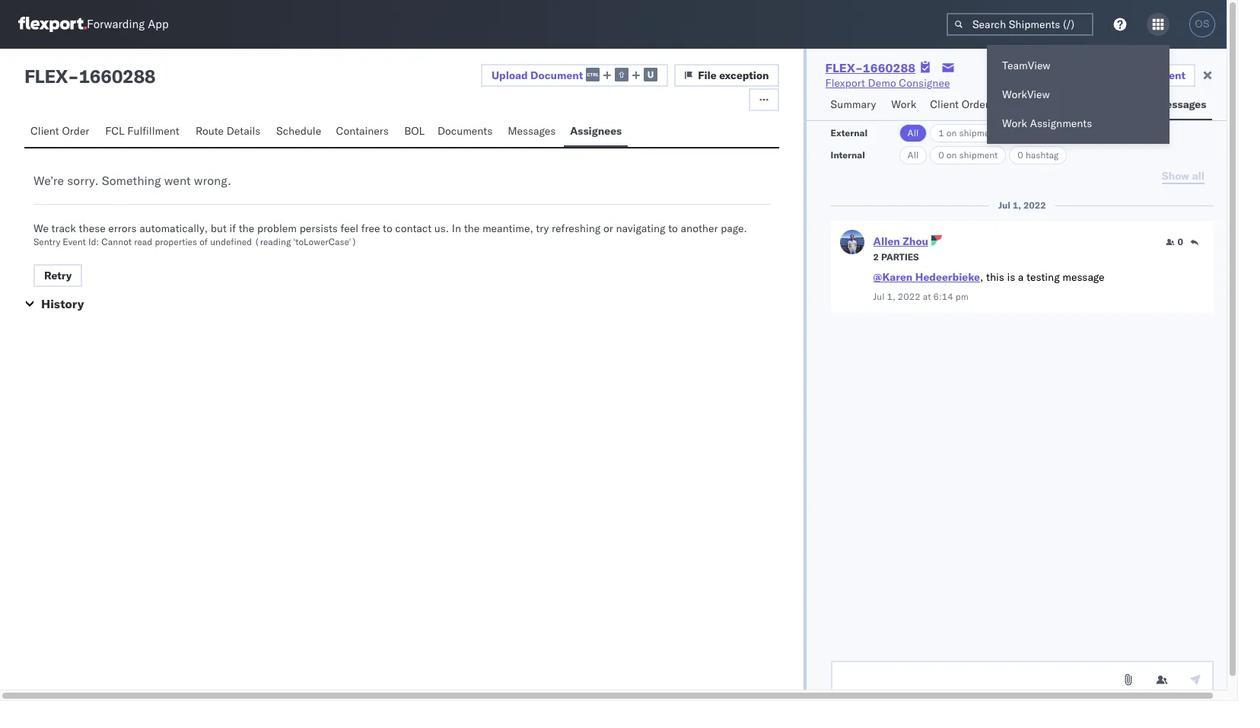 Task type: vqa. For each thing, say whether or not it's contained in the screenshot.
THE DEPARTURE within the DEPARTURE DATE button
no



Task type: describe. For each thing, give the bounding box(es) containing it.
zhou
[[903, 234, 929, 248]]

0 on shipment
[[939, 149, 998, 161]]

2
[[874, 251, 879, 263]]

work button
[[886, 91, 924, 120]]

1, inside @karen hedeerbieke , this is a testing message jul 1, 2022 at 6:14 pm
[[887, 291, 896, 302]]

track
[[51, 222, 76, 235]]

us.
[[435, 222, 449, 235]]

sentry
[[33, 236, 60, 247]]

page.
[[721, 222, 747, 235]]

hedeerbieke
[[916, 270, 981, 284]]

work for work assignments
[[1003, 116, 1028, 130]]

assignees
[[570, 124, 622, 138]]

client for right client order button
[[931, 97, 959, 111]]

history
[[41, 296, 84, 311]]

order for client order button to the left
[[62, 124, 89, 138]]

containers
[[336, 124, 389, 138]]

allen zhou
[[874, 234, 929, 248]]

1 horizontal spatial messages button
[[1151, 91, 1213, 120]]

properties
[[155, 236, 197, 247]]

feel
[[341, 222, 359, 235]]

1 the from the left
[[239, 222, 255, 235]]

(reading
[[254, 236, 291, 247]]

but
[[211, 222, 227, 235]]

on for 0
[[947, 149, 957, 161]]

on for 1
[[947, 127, 957, 139]]

all for 1
[[908, 127, 919, 139]]

1
[[939, 127, 945, 139]]

meantime,
[[483, 222, 533, 235]]

flex
[[24, 65, 68, 88]]

0 vertical spatial jul
[[999, 199, 1011, 211]]

forwarding app
[[87, 17, 169, 32]]

@karen hedeerbieke button
[[874, 270, 981, 284]]

Search Shipments (/) text field
[[947, 13, 1094, 36]]

upload
[[492, 68, 528, 82]]

documents
[[438, 124, 493, 138]]

allen zhou button
[[874, 234, 929, 248]]

summary
[[831, 97, 876, 111]]

0 for 0
[[1178, 236, 1184, 247]]

retry button
[[33, 264, 82, 287]]

free
[[361, 222, 380, 235]]

0 horizontal spatial client order
[[30, 124, 89, 138]]

exception
[[720, 69, 769, 82]]

work assignments
[[1003, 116, 1093, 130]]

'tolowercase')
[[293, 236, 357, 247]]

@karen
[[874, 270, 913, 284]]

0 for 0 event
[[1087, 127, 1093, 139]]

is
[[1008, 270, 1016, 284]]

cannot
[[102, 236, 132, 247]]

details
[[227, 124, 261, 138]]

this
[[987, 270, 1005, 284]]

refreshing
[[552, 222, 601, 235]]

view as client
[[1116, 69, 1186, 82]]

automatically,
[[139, 222, 208, 235]]

0 horizontal spatial 1660288
[[79, 65, 155, 88]]

sops button
[[1041, 91, 1081, 120]]

upload document
[[492, 68, 583, 82]]

allen
[[874, 234, 901, 248]]

schedule button
[[270, 117, 330, 147]]

jul 1, 2022
[[999, 199, 1047, 211]]

bol
[[404, 124, 425, 138]]

flexport demo consignee link
[[826, 75, 950, 91]]

flexport. image
[[18, 17, 87, 32]]

0 horizontal spatial messages button
[[502, 117, 564, 147]]

1 on shipment
[[939, 127, 998, 139]]

os button
[[1185, 7, 1220, 42]]

of
[[200, 236, 208, 247]]

flexport demo consignee
[[826, 76, 950, 90]]

0 button
[[1166, 236, 1184, 248]]

flex-1660288
[[826, 60, 916, 75]]

undefined
[[210, 236, 252, 247]]

sorry.
[[67, 173, 99, 188]]

1 horizontal spatial client order button
[[924, 91, 999, 120]]

contact
[[395, 222, 432, 235]]

all button for 1
[[900, 124, 927, 142]]

0 for 0 exception
[[1018, 127, 1024, 139]]

file
[[698, 69, 717, 82]]

forwarding
[[87, 17, 145, 32]]

hashtag
[[1026, 149, 1059, 161]]

view
[[1116, 69, 1140, 82]]

internal
[[831, 149, 865, 161]]

1 horizontal spatial 1,
[[1013, 199, 1022, 211]]

2 the from the left
[[464, 222, 480, 235]]

summary button
[[825, 91, 886, 120]]

0 vertical spatial client order
[[931, 97, 989, 111]]

2 to from the left
[[669, 222, 678, 235]]

2022 inside @karen hedeerbieke , this is a testing message jul 1, 2022 at 6:14 pm
[[898, 291, 921, 302]]

client for client order button to the left
[[30, 124, 59, 138]]

0 event
[[1087, 127, 1118, 139]]

shipment for 0 on shipment
[[960, 149, 998, 161]]

or
[[604, 222, 613, 235]]

1 to from the left
[[383, 222, 393, 235]]

demo
[[868, 76, 897, 90]]

these
[[79, 222, 106, 235]]

2 parties button
[[874, 250, 919, 263]]

id:
[[88, 236, 99, 247]]



Task type: locate. For each thing, give the bounding box(es) containing it.
1 all button from the top
[[900, 124, 927, 142]]

1 horizontal spatial route
[[1005, 97, 1034, 111]]

route for route details
[[196, 124, 224, 138]]

event down track
[[63, 236, 86, 247]]

0 horizontal spatial order
[[62, 124, 89, 138]]

1 horizontal spatial event
[[1095, 127, 1118, 139]]

route button
[[999, 91, 1041, 120]]

parties
[[882, 251, 919, 263]]

1 vertical spatial 1,
[[887, 291, 896, 302]]

all for 0
[[908, 149, 919, 161]]

1 vertical spatial route
[[196, 124, 224, 138]]

0 horizontal spatial route
[[196, 124, 224, 138]]

0 vertical spatial client
[[931, 97, 959, 111]]

order left fcl
[[62, 124, 89, 138]]

2 all button from the top
[[900, 146, 927, 164]]

the right in
[[464, 222, 480, 235]]

work for work
[[892, 97, 917, 111]]

route details
[[196, 124, 261, 138]]

0 horizontal spatial 1,
[[887, 291, 896, 302]]

0 vertical spatial 2022
[[1024, 199, 1047, 211]]

file exception
[[698, 69, 769, 82]]

shipment for 1 on shipment
[[960, 127, 998, 139]]

all button
[[900, 124, 927, 142], [900, 146, 927, 164]]

we're sorry. something went wrong.
[[33, 173, 231, 188]]

shipment up the 0 on shipment
[[960, 127, 998, 139]]

1 horizontal spatial jul
[[999, 199, 1011, 211]]

external
[[831, 127, 868, 139]]

all left 1 in the right top of the page
[[908, 127, 919, 139]]

2 parties
[[874, 251, 919, 263]]

messages down upload document
[[508, 124, 556, 138]]

1 vertical spatial event
[[63, 236, 86, 247]]

1 vertical spatial messages
[[508, 124, 556, 138]]

0 vertical spatial all button
[[900, 124, 927, 142]]

0 horizontal spatial work
[[892, 97, 917, 111]]

problem
[[257, 222, 297, 235]]

a
[[1019, 270, 1024, 284]]

to left another
[[669, 222, 678, 235]]

in
[[452, 222, 461, 235]]

client
[[1157, 69, 1186, 82]]

route details button
[[189, 117, 270, 147]]

1 vertical spatial all
[[908, 149, 919, 161]]

1 vertical spatial 2022
[[898, 291, 921, 302]]

1 horizontal spatial to
[[669, 222, 678, 235]]

work
[[892, 97, 917, 111], [1003, 116, 1028, 130]]

shipment down the '1 on shipment'
[[960, 149, 998, 161]]

0 vertical spatial 1,
[[1013, 199, 1022, 211]]

client up 1 in the right top of the page
[[931, 97, 959, 111]]

fulfillment
[[127, 124, 179, 138]]

1, down 0 hashtag
[[1013, 199, 1022, 211]]

1 all from the top
[[908, 127, 919, 139]]

pm
[[956, 291, 969, 302]]

0 inside 0 button
[[1178, 236, 1184, 247]]

all button left 1 in the right top of the page
[[900, 124, 927, 142]]

2022 left at
[[898, 291, 921, 302]]

forwarding app link
[[18, 17, 169, 32]]

all
[[908, 127, 919, 139], [908, 149, 919, 161]]

workview link
[[987, 80, 1170, 109]]

0 vertical spatial on
[[947, 127, 957, 139]]

1660288 down forwarding
[[79, 65, 155, 88]]

we track these errors automatically, but if the problem persists feel free to contact us. in the meantime, try refreshing or navigating to another page. sentry event id: cannot read properties of undefined (reading 'tolowercase')
[[33, 222, 747, 247]]

read
[[134, 236, 152, 247]]

went
[[164, 173, 191, 188]]

documents button
[[432, 117, 502, 147]]

0 horizontal spatial client order button
[[24, 117, 99, 147]]

@karen hedeerbieke , this is a testing message jul 1, 2022 at 6:14 pm
[[874, 270, 1105, 302]]

-
[[68, 65, 79, 88]]

bol button
[[398, 117, 432, 147]]

jul inside @karen hedeerbieke , this is a testing message jul 1, 2022 at 6:14 pm
[[874, 291, 885, 302]]

client order button up the '1 on shipment'
[[924, 91, 999, 120]]

teamview link
[[987, 51, 1170, 80]]

messages down client
[[1157, 97, 1207, 111]]

0 horizontal spatial client
[[30, 124, 59, 138]]

1 horizontal spatial the
[[464, 222, 480, 235]]

2 all from the top
[[908, 149, 919, 161]]

1 horizontal spatial client
[[931, 97, 959, 111]]

work down the flexport demo consignee link
[[892, 97, 917, 111]]

assignees button
[[564, 117, 628, 147]]

client order button
[[924, 91, 999, 120], [24, 117, 99, 147]]

1 vertical spatial on
[[947, 149, 957, 161]]

1 vertical spatial all button
[[900, 146, 927, 164]]

0 vertical spatial route
[[1005, 97, 1034, 111]]

something
[[102, 173, 161, 188]]

1,
[[1013, 199, 1022, 211], [887, 291, 896, 302]]

2 on from the top
[[947, 149, 957, 161]]

shipment
[[960, 127, 998, 139], [960, 149, 998, 161]]

all button for 0
[[900, 146, 927, 164]]

event inside we track these errors automatically, but if the problem persists feel free to contact us. in the meantime, try refreshing or navigating to another page. sentry event id: cannot read properties of undefined (reading 'tolowercase')
[[63, 236, 86, 247]]

1 vertical spatial work
[[1003, 116, 1028, 130]]

1 vertical spatial client order
[[30, 124, 89, 138]]

1 vertical spatial client
[[30, 124, 59, 138]]

jul down '@karen'
[[874, 291, 885, 302]]

at
[[923, 291, 931, 302]]

message
[[1063, 270, 1105, 284]]

navigating
[[616, 222, 666, 235]]

work assignments link
[[987, 109, 1170, 138]]

0
[[1018, 127, 1024, 139], [1087, 127, 1093, 139], [939, 149, 945, 161], [1018, 149, 1024, 161], [1178, 236, 1184, 247]]

client order up we're
[[30, 124, 89, 138]]

2022
[[1024, 199, 1047, 211], [898, 291, 921, 302]]

1 horizontal spatial client order
[[931, 97, 989, 111]]

work down the workview
[[1003, 116, 1028, 130]]

testing
[[1027, 270, 1060, 284]]

1 vertical spatial jul
[[874, 291, 885, 302]]

0 horizontal spatial messages
[[508, 124, 556, 138]]

another
[[681, 222, 718, 235]]

0 for 0 hashtag
[[1018, 149, 1024, 161]]

messages button down upload document
[[502, 117, 564, 147]]

consignee
[[899, 76, 950, 90]]

to
[[383, 222, 393, 235], [669, 222, 678, 235]]

on right 1 in the right top of the page
[[947, 127, 957, 139]]

flex - 1660288
[[24, 65, 155, 88]]

event right assignments
[[1095, 127, 1118, 139]]

route for route
[[1005, 97, 1034, 111]]

order for right client order button
[[962, 97, 989, 111]]

we
[[33, 222, 49, 235]]

exception
[[1026, 127, 1067, 139]]

fcl fulfillment button
[[99, 117, 189, 147]]

jul up is
[[999, 199, 1011, 211]]

1 shipment from the top
[[960, 127, 998, 139]]

to right free
[[383, 222, 393, 235]]

route left details
[[196, 124, 224, 138]]

0 for 0 on shipment
[[939, 149, 945, 161]]

1 horizontal spatial 1660288
[[863, 60, 916, 75]]

1 vertical spatial order
[[62, 124, 89, 138]]

1 on from the top
[[947, 127, 957, 139]]

6:14
[[934, 291, 954, 302]]

0 horizontal spatial the
[[239, 222, 255, 235]]

route up work assignments
[[1005, 97, 1034, 111]]

2022 down 0 hashtag
[[1024, 199, 1047, 211]]

None text field
[[831, 661, 1214, 694]]

jul
[[999, 199, 1011, 211], [874, 291, 885, 302]]

1, down '@karen'
[[887, 291, 896, 302]]

os
[[1196, 18, 1210, 30]]

,
[[981, 270, 984, 284]]

1 horizontal spatial 2022
[[1024, 199, 1047, 211]]

event
[[1095, 127, 1118, 139], [63, 236, 86, 247]]

0 vertical spatial messages
[[1157, 97, 1207, 111]]

1 vertical spatial shipment
[[960, 149, 998, 161]]

0 horizontal spatial event
[[63, 236, 86, 247]]

0 vertical spatial event
[[1095, 127, 1118, 139]]

document
[[531, 68, 583, 82]]

1660288 up the flexport demo consignee
[[863, 60, 916, 75]]

all down work button
[[908, 149, 919, 161]]

we're
[[33, 173, 64, 188]]

client order button up we're
[[24, 117, 99, 147]]

as
[[1143, 69, 1155, 82]]

flex-1660288 link
[[826, 60, 916, 75]]

1 horizontal spatial messages
[[1157, 97, 1207, 111]]

if
[[230, 222, 236, 235]]

client up we're
[[30, 124, 59, 138]]

messages button
[[1151, 91, 1213, 120], [502, 117, 564, 147]]

0 exception
[[1018, 127, 1067, 139]]

client
[[931, 97, 959, 111], [30, 124, 59, 138]]

fcl
[[105, 124, 125, 138]]

wrong.
[[194, 173, 231, 188]]

history button
[[41, 296, 84, 311]]

on
[[947, 127, 957, 139], [947, 149, 957, 161]]

client order
[[931, 97, 989, 111], [30, 124, 89, 138]]

0 vertical spatial order
[[962, 97, 989, 111]]

0 horizontal spatial to
[[383, 222, 393, 235]]

1 horizontal spatial work
[[1003, 116, 1028, 130]]

on down the '1 on shipment'
[[947, 149, 957, 161]]

persists
[[300, 222, 338, 235]]

all button down work button
[[900, 146, 927, 164]]

0 vertical spatial shipment
[[960, 127, 998, 139]]

0 vertical spatial all
[[908, 127, 919, 139]]

0 horizontal spatial 2022
[[898, 291, 921, 302]]

order up the '1 on shipment'
[[962, 97, 989, 111]]

0 horizontal spatial jul
[[874, 291, 885, 302]]

2 shipment from the top
[[960, 149, 998, 161]]

0 vertical spatial work
[[892, 97, 917, 111]]

messages button down client
[[1151, 91, 1213, 120]]

0 hashtag
[[1018, 149, 1059, 161]]

route
[[1005, 97, 1034, 111], [196, 124, 224, 138]]

work inside button
[[892, 97, 917, 111]]

workview
[[1003, 88, 1050, 101]]

client order up the '1 on shipment'
[[931, 97, 989, 111]]

1 horizontal spatial order
[[962, 97, 989, 111]]

sops
[[1047, 97, 1074, 111]]

the right if
[[239, 222, 255, 235]]

containers button
[[330, 117, 398, 147]]



